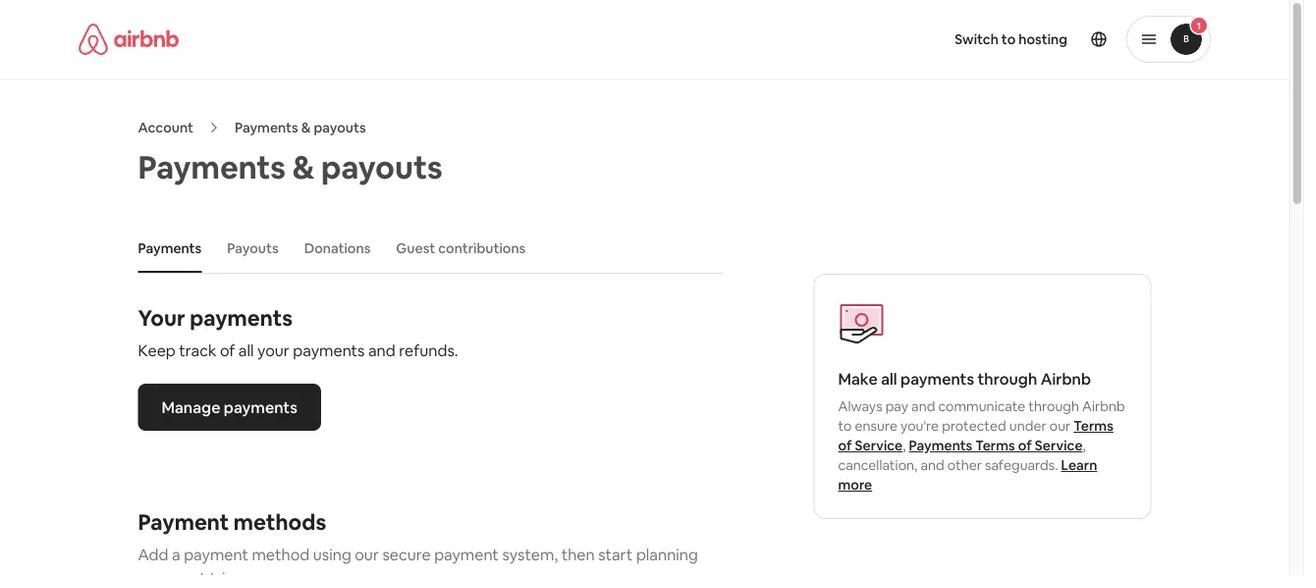 Task type: vqa. For each thing, say whether or not it's contained in the screenshot.
an to the right
no



Task type: describe. For each thing, give the bounding box(es) containing it.
switch to hosting
[[955, 30, 1068, 48]]

terms of service
[[839, 418, 1114, 455]]

and for , cancellation, and other safeguards.
[[921, 457, 945, 475]]

switch to hosting link
[[944, 19, 1080, 60]]

make all payments through airbnb
[[839, 369, 1092, 389]]

start
[[599, 545, 633, 565]]

always
[[839, 398, 883, 416]]

donations
[[304, 240, 371, 257]]

under
[[1010, 418, 1047, 435]]

airbnb inside "always pay and communicate through airbnb to ensure you're protected under our"
[[1083, 398, 1126, 416]]

payouts button
[[217, 230, 289, 267]]

manage
[[162, 397, 221, 418]]

payments button
[[128, 230, 212, 267]]

through inside "always pay and communicate through airbnb to ensure you're protected under our"
[[1029, 398, 1080, 416]]

your inside your payments keep track of all your payments and refunds.
[[257, 340, 290, 361]]

methods
[[234, 509, 326, 537]]

planning
[[637, 545, 699, 565]]

learn
[[1062, 457, 1098, 475]]

payouts
[[227, 240, 279, 257]]

you're
[[901, 418, 939, 435]]

switch
[[955, 30, 999, 48]]

0 vertical spatial airbnb
[[1041, 369, 1092, 389]]

1 button
[[1127, 16, 1212, 63]]

, for , cancellation, and other safeguards.
[[1083, 437, 1087, 455]]

next
[[174, 568, 206, 576]]

and for always pay and communicate through airbnb to ensure you're protected under our
[[912, 398, 936, 416]]

1
[[1198, 19, 1202, 32]]

, payments terms of service
[[903, 437, 1083, 455]]

0 vertical spatial &
[[301, 119, 311, 137]]

1 vertical spatial terms
[[976, 437, 1016, 455]]

0 vertical spatial payments & payouts
[[235, 119, 366, 137]]

your payments keep track of all your payments and refunds.
[[138, 304, 458, 361]]

your
[[138, 304, 185, 332]]

all inside your payments keep track of all your payments and refunds.
[[239, 340, 254, 361]]

account link
[[138, 119, 194, 137]]

guest contributions button
[[386, 230, 536, 267]]

payment
[[138, 509, 229, 537]]

service inside the terms of service
[[855, 437, 903, 455]]

1 payment from the left
[[184, 545, 249, 565]]

more
[[839, 477, 873, 494]]

guest
[[396, 240, 436, 257]]

hosting
[[1019, 30, 1068, 48]]

learn more link
[[839, 457, 1098, 494]]

payments inside button
[[138, 240, 202, 257]]

using
[[313, 545, 352, 565]]

1 vertical spatial payments & payouts
[[138, 146, 443, 188]]

, cancellation, and other safeguards.
[[839, 437, 1087, 475]]

of inside your payments keep track of all your payments and refunds.
[[220, 340, 235, 361]]

your inside "payment methods add a payment method using our secure payment system, then start planning your next trip."
[[138, 568, 170, 576]]



Task type: locate. For each thing, give the bounding box(es) containing it.
contributions
[[439, 240, 526, 257]]

2 vertical spatial and
[[921, 457, 945, 475]]

2 payment from the left
[[434, 545, 499, 565]]

your down add
[[138, 568, 170, 576]]

payment methods add a payment method using our secure payment system, then start planning your next trip.
[[138, 509, 699, 576]]

trip.
[[210, 568, 239, 576]]

payments
[[190, 304, 293, 332], [293, 340, 365, 361], [901, 369, 975, 389], [224, 397, 298, 418]]

0 vertical spatial terms
[[1074, 418, 1114, 435]]

our
[[1050, 418, 1071, 435], [355, 545, 379, 565]]

1 horizontal spatial terms
[[1074, 418, 1114, 435]]

and up the you're
[[912, 398, 936, 416]]

and left other
[[921, 457, 945, 475]]

cancellation,
[[839, 457, 918, 475]]

keep
[[138, 340, 176, 361]]

service
[[855, 437, 903, 455], [1035, 437, 1083, 455]]

guest contributions
[[396, 240, 526, 257]]

service up cancellation,
[[855, 437, 903, 455]]

1 vertical spatial airbnb
[[1083, 398, 1126, 416]]

all
[[239, 340, 254, 361], [882, 369, 898, 389]]

all right track
[[239, 340, 254, 361]]

your up "manage payments"
[[257, 340, 290, 361]]

1 horizontal spatial service
[[1035, 437, 1083, 455]]

1 vertical spatial and
[[912, 398, 936, 416]]

0 vertical spatial our
[[1050, 418, 1071, 435]]

to
[[1002, 30, 1016, 48], [839, 418, 852, 435]]

ensure
[[855, 418, 898, 435]]

1 vertical spatial your
[[138, 568, 170, 576]]

other
[[948, 457, 983, 475]]

&
[[301, 119, 311, 137], [293, 146, 315, 188]]

refunds.
[[399, 340, 458, 361]]

0 horizontal spatial of
[[220, 340, 235, 361]]

tab list containing payments
[[128, 224, 723, 273]]

terms
[[1074, 418, 1114, 435], [976, 437, 1016, 455]]

payments & payouts
[[235, 119, 366, 137], [138, 146, 443, 188]]

terms down protected
[[976, 437, 1016, 455]]

secure
[[383, 545, 431, 565]]

payments
[[235, 119, 298, 137], [138, 146, 286, 188], [138, 240, 202, 257], [909, 437, 973, 455]]

terms of service link
[[839, 418, 1114, 455]]

manage payments link
[[138, 384, 321, 431]]

of inside the terms of service
[[839, 437, 852, 455]]

1 vertical spatial our
[[355, 545, 379, 565]]

our right using
[[355, 545, 379, 565]]

terms up learn
[[1074, 418, 1114, 435]]

0 horizontal spatial to
[[839, 418, 852, 435]]

payouts
[[314, 119, 366, 137], [321, 146, 443, 188]]

all up the pay
[[882, 369, 898, 389]]

and inside "always pay and communicate through airbnb to ensure you're protected under our"
[[912, 398, 936, 416]]

payments terms of service link
[[909, 437, 1083, 455]]

airbnb up learn
[[1083, 398, 1126, 416]]

a
[[172, 545, 180, 565]]

through up communicate
[[978, 369, 1038, 389]]

1 vertical spatial &
[[293, 146, 315, 188]]

1 horizontal spatial to
[[1002, 30, 1016, 48]]

1 horizontal spatial our
[[1050, 418, 1071, 435]]

then
[[562, 545, 595, 565]]

2 service from the left
[[1035, 437, 1083, 455]]

of right track
[[220, 340, 235, 361]]

terms inside the terms of service
[[1074, 418, 1114, 435]]

add
[[138, 545, 169, 565]]

of
[[220, 340, 235, 361], [839, 437, 852, 455], [1019, 437, 1032, 455]]

0 vertical spatial to
[[1002, 30, 1016, 48]]

to inside profile element
[[1002, 30, 1016, 48]]

payment right secure
[[434, 545, 499, 565]]

tab list
[[128, 224, 723, 273]]

0 vertical spatial payouts
[[314, 119, 366, 137]]

account
[[138, 119, 194, 137]]

payment
[[184, 545, 249, 565], [434, 545, 499, 565]]

0 vertical spatial all
[[239, 340, 254, 361]]

donations button
[[294, 230, 381, 267]]

1 vertical spatial all
[[882, 369, 898, 389]]

protected
[[942, 418, 1007, 435]]

and left refunds.
[[368, 340, 396, 361]]

1 vertical spatial payouts
[[321, 146, 443, 188]]

your
[[257, 340, 290, 361], [138, 568, 170, 576]]

2 horizontal spatial of
[[1019, 437, 1032, 455]]

1 vertical spatial through
[[1029, 398, 1080, 416]]

0 vertical spatial and
[[368, 340, 396, 361]]

0 horizontal spatial service
[[855, 437, 903, 455]]

1 horizontal spatial ,
[[1083, 437, 1087, 455]]

method
[[252, 545, 310, 565]]

our inside "payment methods add a payment method using our secure payment system, then start planning your next trip."
[[355, 545, 379, 565]]

, for , payments terms of service
[[903, 437, 906, 455]]

to inside "always pay and communicate through airbnb to ensure you're protected under our"
[[839, 418, 852, 435]]

to right switch
[[1002, 30, 1016, 48]]

of down under
[[1019, 437, 1032, 455]]

1 horizontal spatial of
[[839, 437, 852, 455]]

always pay and communicate through airbnb to ensure you're protected under our
[[839, 398, 1126, 435]]

and inside , cancellation, and other safeguards.
[[921, 457, 945, 475]]

track
[[179, 340, 217, 361]]

system,
[[502, 545, 558, 565]]

communicate
[[939, 398, 1026, 416]]

our inside "always pay and communicate through airbnb to ensure you're protected under our"
[[1050, 418, 1071, 435]]

0 horizontal spatial all
[[239, 340, 254, 361]]

learn more
[[839, 457, 1098, 494]]

0 horizontal spatial our
[[355, 545, 379, 565]]

safeguards.
[[986, 457, 1059, 475]]

0 vertical spatial through
[[978, 369, 1038, 389]]

manage payments
[[162, 397, 298, 418]]

and inside your payments keep track of all your payments and refunds.
[[368, 340, 396, 361]]

0 horizontal spatial your
[[138, 568, 170, 576]]

0 horizontal spatial terms
[[976, 437, 1016, 455]]

2 , from the left
[[1083, 437, 1087, 455]]

to down "always"
[[839, 418, 852, 435]]

pay
[[886, 398, 909, 416]]

0 horizontal spatial payment
[[184, 545, 249, 565]]

,
[[903, 437, 906, 455], [1083, 437, 1087, 455]]

0 horizontal spatial ,
[[903, 437, 906, 455]]

1 vertical spatial to
[[839, 418, 852, 435]]

service up learn
[[1035, 437, 1083, 455]]

our right under
[[1050, 418, 1071, 435]]

and
[[368, 340, 396, 361], [912, 398, 936, 416], [921, 457, 945, 475]]

1 horizontal spatial all
[[882, 369, 898, 389]]

, down the you're
[[903, 437, 906, 455]]

through up under
[[1029, 398, 1080, 416]]

of up cancellation,
[[839, 437, 852, 455]]

1 , from the left
[[903, 437, 906, 455]]

0 vertical spatial your
[[257, 340, 290, 361]]

make
[[839, 369, 878, 389]]

1 horizontal spatial your
[[257, 340, 290, 361]]

1 service from the left
[[855, 437, 903, 455]]

through
[[978, 369, 1038, 389], [1029, 398, 1080, 416]]

, inside , cancellation, and other safeguards.
[[1083, 437, 1087, 455]]

1 horizontal spatial payment
[[434, 545, 499, 565]]

profile element
[[669, 0, 1212, 79]]

airbnb up under
[[1041, 369, 1092, 389]]

payment up trip.
[[184, 545, 249, 565]]

airbnb
[[1041, 369, 1092, 389], [1083, 398, 1126, 416]]

, up learn
[[1083, 437, 1087, 455]]



